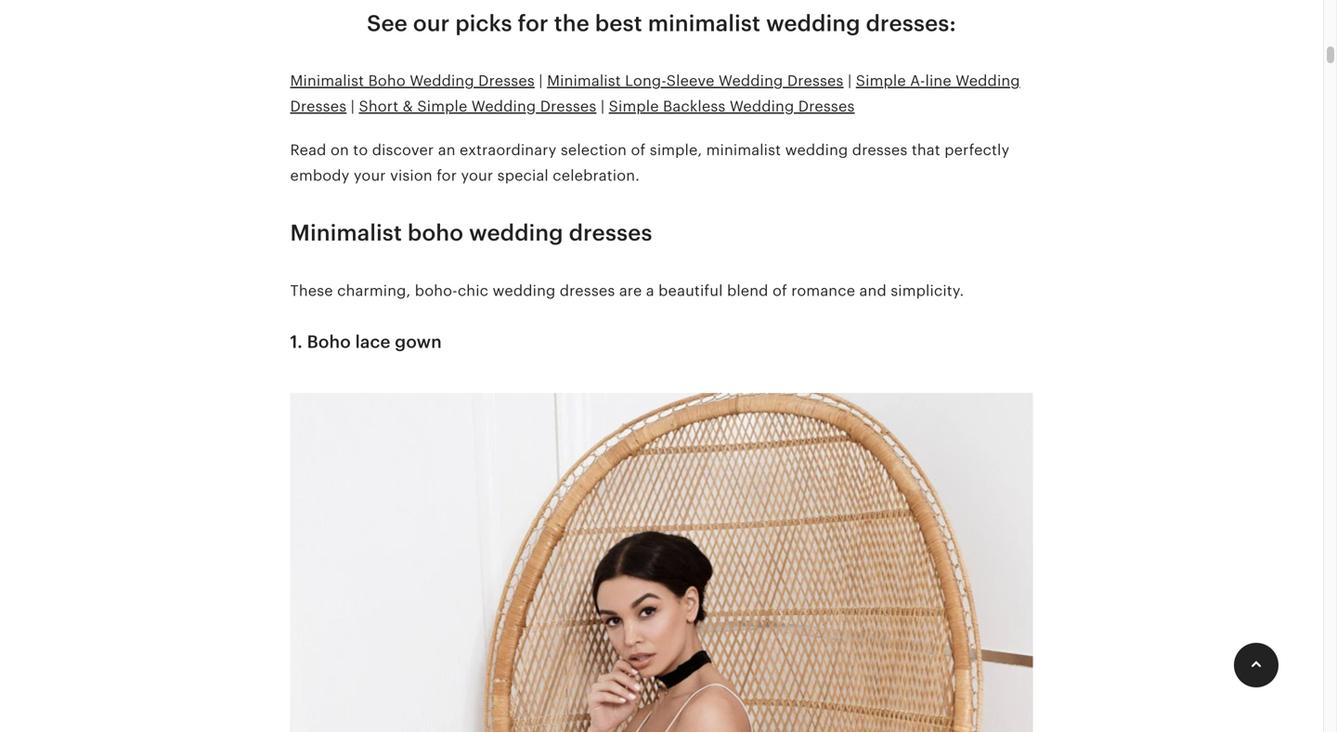 Task type: describe. For each thing, give the bounding box(es) containing it.
a
[[646, 282, 655, 299]]

1 horizontal spatial simple
[[609, 98, 659, 115]]

| left the a-
[[848, 73, 852, 89]]

romance
[[792, 282, 856, 299]]

blend
[[727, 282, 769, 299]]

charming,
[[337, 282, 411, 299]]

wedding inside read on to discover an extraordinary selection of simple, minimalist wedding dresses that perfectly embody your vision for your special celebration.
[[786, 142, 849, 159]]

2 your from the left
[[461, 167, 494, 184]]

wedding up "extraordinary"
[[472, 98, 536, 115]]

that
[[912, 142, 941, 159]]

a-
[[911, 73, 926, 89]]

for inside read on to discover an extraordinary selection of simple, minimalist wedding dresses that perfectly embody your vision for your special celebration.
[[437, 167, 457, 184]]

dresses inside read on to discover an extraordinary selection of simple, minimalist wedding dresses that perfectly embody your vision for your special celebration.
[[853, 142, 908, 159]]

special
[[498, 167, 549, 184]]

picks
[[456, 11, 513, 36]]

of inside read on to discover an extraordinary selection of simple, minimalist wedding dresses that perfectly embody your vision for your special celebration.
[[631, 142, 646, 159]]

minimalist boho wedding dress on etsy. image
[[290, 381, 1034, 732]]

minimalist long-sleeve wedding dresses link
[[547, 73, 844, 89]]

embody
[[290, 167, 350, 184]]

best
[[595, 11, 643, 36]]

wedding right backless
[[730, 98, 795, 115]]

minimalist boho wedding dresses link
[[290, 73, 535, 89]]

backless
[[663, 98, 726, 115]]

discover
[[372, 142, 434, 159]]

1.
[[290, 332, 303, 352]]

0 vertical spatial minimalist
[[648, 11, 761, 36]]

an
[[438, 142, 456, 159]]

short & simple wedding dresses link
[[359, 98, 597, 115]]

long-
[[625, 73, 667, 89]]

dresses inside simple a-line wedding dresses
[[290, 98, 347, 115]]

boho
[[408, 220, 464, 246]]

our
[[413, 11, 450, 36]]

chic
[[458, 282, 489, 299]]

perfectly
[[945, 142, 1010, 159]]

the
[[554, 11, 590, 36]]

simplicity.
[[891, 282, 965, 299]]

| down minimalist boho wedding dresses | minimalist long-sleeve wedding dresses |
[[601, 98, 605, 115]]

to
[[353, 142, 368, 159]]

1 horizontal spatial of
[[773, 282, 788, 299]]

wedding up simple backless wedding dresses link
[[719, 73, 784, 89]]



Task type: locate. For each thing, give the bounding box(es) containing it.
vision
[[390, 167, 433, 184]]

boho right 1.
[[307, 332, 351, 352]]

0 vertical spatial of
[[631, 142, 646, 159]]

dresses down celebration.
[[569, 220, 653, 246]]

|
[[539, 73, 543, 89], [848, 73, 852, 89], [351, 98, 355, 115], [601, 98, 605, 115]]

your
[[354, 167, 386, 184], [461, 167, 494, 184]]

of
[[631, 142, 646, 159], [773, 282, 788, 299]]

0 vertical spatial for
[[518, 11, 549, 36]]

dresses
[[853, 142, 908, 159], [569, 220, 653, 246], [560, 282, 615, 299]]

0 horizontal spatial boho
[[307, 332, 351, 352]]

minimalist up | short & simple wedding dresses | simple backless wedding dresses
[[547, 73, 621, 89]]

for down the an
[[437, 167, 457, 184]]

line
[[926, 73, 952, 89]]

celebration.
[[553, 167, 640, 184]]

boho
[[368, 73, 406, 89], [307, 332, 351, 352]]

1 horizontal spatial your
[[461, 167, 494, 184]]

boho for minimalist
[[368, 73, 406, 89]]

on
[[331, 142, 349, 159]]

0 horizontal spatial of
[[631, 142, 646, 159]]

simple backless wedding dresses link
[[609, 98, 855, 115]]

of left simple,
[[631, 142, 646, 159]]

short
[[359, 98, 399, 115]]

0 vertical spatial boho
[[368, 73, 406, 89]]

lace
[[355, 332, 391, 352]]

these charming, boho-chic wedding dresses are a beautiful blend of romance and simplicity.
[[290, 282, 965, 299]]

1 horizontal spatial boho
[[368, 73, 406, 89]]

1. boho lace gown
[[290, 332, 442, 352]]

for
[[518, 11, 549, 36], [437, 167, 457, 184]]

simple,
[[650, 142, 703, 159]]

&
[[403, 98, 413, 115]]

minimalist
[[648, 11, 761, 36], [707, 142, 782, 159]]

dresses left are
[[560, 282, 615, 299]]

of right blend
[[773, 282, 788, 299]]

minimalist
[[290, 73, 364, 89], [547, 73, 621, 89], [290, 220, 402, 246]]

read on to discover an extraordinary selection of simple, minimalist wedding dresses that perfectly embody your vision for your special celebration.
[[290, 142, 1010, 184]]

1 horizontal spatial for
[[518, 11, 549, 36]]

1 vertical spatial of
[[773, 282, 788, 299]]

simple a-line wedding dresses
[[290, 73, 1021, 115]]

boho-
[[415, 282, 458, 299]]

simple inside simple a-line wedding dresses
[[856, 73, 907, 89]]

boho for 1.
[[307, 332, 351, 352]]

minimalist boho wedding dresses
[[290, 220, 653, 246]]

see
[[367, 11, 408, 36]]

simple left the a-
[[856, 73, 907, 89]]

minimalist up short
[[290, 73, 364, 89]]

0 horizontal spatial your
[[354, 167, 386, 184]]

dresses
[[479, 73, 535, 89], [788, 73, 844, 89], [290, 98, 347, 115], [540, 98, 597, 115], [799, 98, 855, 115]]

0 vertical spatial dresses
[[853, 142, 908, 159]]

boho up short
[[368, 73, 406, 89]]

your down to
[[354, 167, 386, 184]]

these
[[290, 282, 333, 299]]

sleeve
[[667, 73, 715, 89]]

0 horizontal spatial simple
[[418, 98, 468, 115]]

1 your from the left
[[354, 167, 386, 184]]

simple a-line wedding dresses link
[[290, 73, 1021, 115]]

2 vertical spatial dresses
[[560, 282, 615, 299]]

1 vertical spatial minimalist
[[707, 142, 782, 159]]

read
[[290, 142, 327, 159]]

for left the
[[518, 11, 549, 36]]

1 vertical spatial for
[[437, 167, 457, 184]]

minimalist down embody
[[290, 220, 402, 246]]

minimalist boho wedding dresses | minimalist long-sleeve wedding dresses |
[[290, 73, 856, 89]]

see our picks for the best minimalist wedding dresses:
[[367, 11, 957, 36]]

beautiful
[[659, 282, 723, 299]]

wedding up &
[[410, 73, 475, 89]]

1 vertical spatial dresses
[[569, 220, 653, 246]]

| left short
[[351, 98, 355, 115]]

dresses:
[[866, 11, 957, 36]]

gown
[[395, 332, 442, 352]]

simple
[[856, 73, 907, 89], [418, 98, 468, 115], [609, 98, 659, 115]]

minimalist up minimalist long-sleeve wedding dresses link on the top of page
[[648, 11, 761, 36]]

selection
[[561, 142, 627, 159]]

| up | short & simple wedding dresses | simple backless wedding dresses
[[539, 73, 543, 89]]

| short & simple wedding dresses | simple backless wedding dresses
[[347, 98, 855, 115]]

2 horizontal spatial simple
[[856, 73, 907, 89]]

wedding
[[410, 73, 475, 89], [719, 73, 784, 89], [956, 73, 1021, 89], [472, 98, 536, 115], [730, 98, 795, 115]]

0 horizontal spatial for
[[437, 167, 457, 184]]

are
[[620, 282, 642, 299]]

wedding
[[767, 11, 861, 36], [786, 142, 849, 159], [469, 220, 564, 246], [493, 282, 556, 299]]

simple right &
[[418, 98, 468, 115]]

minimalist for minimalist boho wedding dresses | minimalist long-sleeve wedding dresses |
[[290, 73, 364, 89]]

wedding inside simple a-line wedding dresses
[[956, 73, 1021, 89]]

and
[[860, 282, 887, 299]]

minimalist inside read on to discover an extraordinary selection of simple, minimalist wedding dresses that perfectly embody your vision for your special celebration.
[[707, 142, 782, 159]]

1 vertical spatial boho
[[307, 332, 351, 352]]

wedding right line
[[956, 73, 1021, 89]]

extraordinary
[[460, 142, 557, 159]]

simple down long-
[[609, 98, 659, 115]]

dresses left that
[[853, 142, 908, 159]]

your down "extraordinary"
[[461, 167, 494, 184]]

minimalist for minimalist boho wedding dresses
[[290, 220, 402, 246]]

minimalist down simple backless wedding dresses link
[[707, 142, 782, 159]]



Task type: vqa. For each thing, say whether or not it's contained in the screenshot.
custom and personalised orders
no



